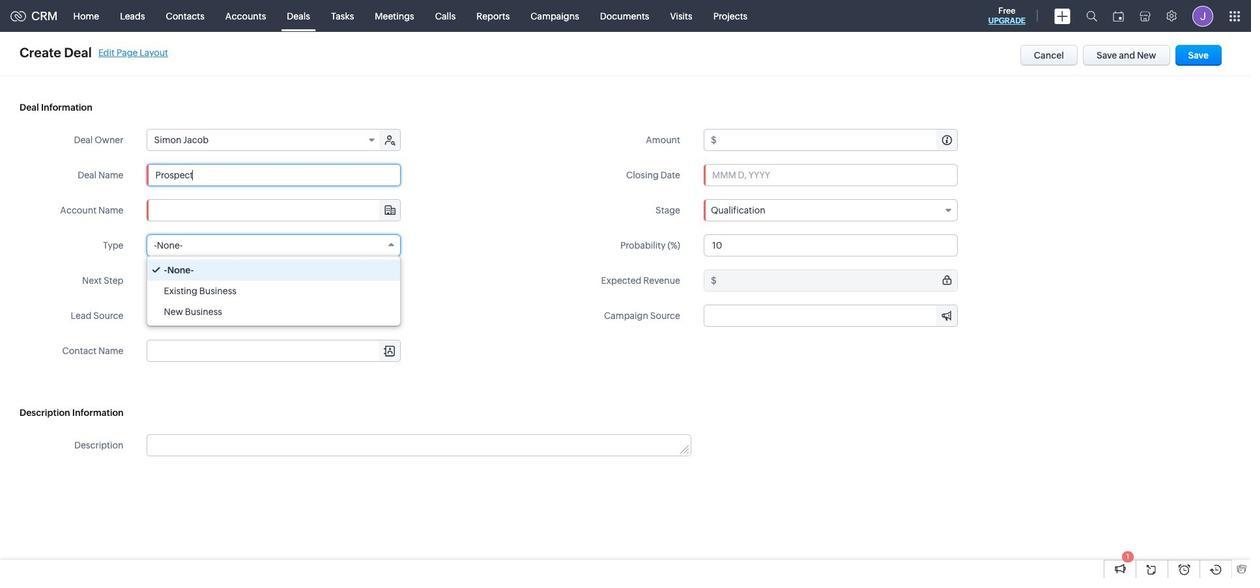 Task type: locate. For each thing, give the bounding box(es) containing it.
option
[[148, 260, 400, 281], [148, 281, 400, 302], [148, 302, 400, 323]]

None text field
[[719, 130, 957, 151], [148, 200, 400, 221], [704, 235, 958, 257], [147, 270, 401, 292], [148, 341, 400, 362], [148, 435, 690, 456], [719, 130, 957, 151], [148, 200, 400, 221], [704, 235, 958, 257], [147, 270, 401, 292], [148, 341, 400, 362], [148, 435, 690, 456]]

profile element
[[1185, 0, 1221, 32]]

None text field
[[147, 164, 401, 186], [719, 270, 957, 291], [147, 164, 401, 186], [719, 270, 957, 291]]

profile image
[[1192, 6, 1213, 26]]

list box
[[148, 257, 400, 326]]

3 option from the top
[[148, 302, 400, 323]]

None field
[[148, 130, 381, 151], [704, 199, 958, 222], [148, 200, 400, 221], [147, 235, 401, 257], [147, 305, 401, 327], [704, 306, 957, 326], [148, 341, 400, 362], [148, 130, 381, 151], [704, 199, 958, 222], [148, 200, 400, 221], [147, 235, 401, 257], [147, 305, 401, 327], [704, 306, 957, 326], [148, 341, 400, 362]]

2 option from the top
[[148, 281, 400, 302]]

logo image
[[10, 11, 26, 21]]

calendar image
[[1113, 11, 1124, 21]]

MMM D, YYYY text field
[[704, 164, 958, 186]]

create menu image
[[1054, 8, 1071, 24]]

search image
[[1086, 10, 1097, 22]]



Task type: describe. For each thing, give the bounding box(es) containing it.
1 option from the top
[[148, 260, 400, 281]]

create menu element
[[1046, 0, 1078, 32]]

search element
[[1078, 0, 1105, 32]]



Task type: vqa. For each thing, say whether or not it's contained in the screenshot.
SATURDAY column header
no



